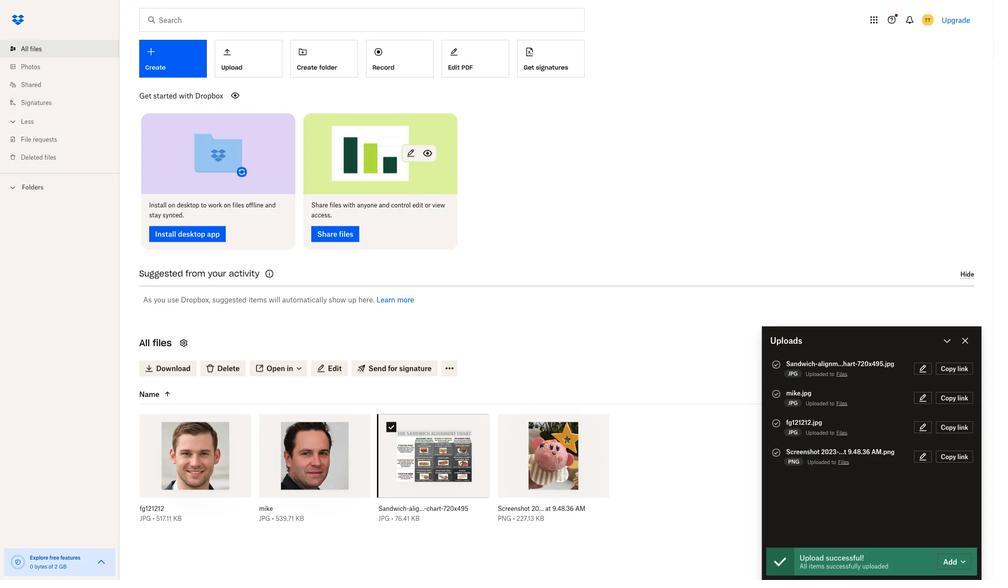 Task type: locate. For each thing, give the bounding box(es) containing it.
record button
[[366, 40, 434, 78]]

explore
[[30, 554, 48, 561]]

suggested
[[139, 269, 183, 279]]

uploaded to files
[[806, 371, 848, 377], [806, 400, 848, 406], [806, 430, 848, 436], [808, 459, 849, 465]]

shared
[[21, 81, 41, 88]]

4 copy link button from the top
[[936, 451, 974, 463]]

files link for fg121212.jpg
[[837, 428, 848, 437]]

all up "photos"
[[21, 45, 29, 52]]

9.48.36 right at
[[553, 505, 574, 512]]

uploaded to files down 2023-
[[808, 459, 849, 465]]

desktop up synced.
[[177, 201, 199, 209]]

0 vertical spatial edit
[[448, 64, 460, 71]]

edit left pdf
[[448, 64, 460, 71]]

sandwich- down uploads
[[787, 360, 818, 367]]

files for sandwich-alignm…hart-720x495.jpg
[[837, 371, 848, 377]]

screenshot
[[787, 448, 820, 455], [498, 505, 530, 512]]

files link for screenshot 2023-…t 9.48.36 am.png
[[838, 458, 849, 467]]

get left 'signatures'
[[524, 64, 534, 71]]

from
[[186, 269, 205, 279]]

1 kb from the left
[[173, 515, 182, 522]]

with for started
[[179, 91, 193, 100]]

• inside "mike jpg • 539.71 kb"
[[272, 515, 274, 522]]

1 • from the left
[[153, 515, 155, 522]]

2 link from the top
[[958, 394, 969, 402]]

4 copy link from the top
[[941, 453, 969, 460]]

3 copy from the top
[[941, 424, 956, 431]]

with inside share files with anyone and control edit or view access.
[[343, 201, 356, 209]]

3 • from the left
[[391, 515, 393, 522]]

uploaded to files down alignm…hart-
[[806, 371, 848, 377]]

1 horizontal spatial screenshot
[[787, 448, 820, 455]]

uploaded down fg121212.jpg
[[806, 430, 829, 436]]

create
[[297, 64, 318, 71], [145, 64, 166, 71]]

deleted files link
[[8, 148, 119, 166]]

png down fg121212.jpg
[[789, 458, 800, 465]]

1 horizontal spatial on
[[224, 201, 231, 209]]

copy for screenshot 2023-…t 9.48.36 am.png
[[941, 453, 956, 460]]

2 and from the left
[[379, 201, 390, 209]]

files right deleted
[[45, 153, 56, 161]]

1 vertical spatial install
[[155, 230, 176, 238]]

sandwich- inside uploads alert
[[787, 360, 818, 367]]

1 link from the top
[[958, 365, 969, 372]]

create left folder
[[297, 64, 318, 71]]

1 horizontal spatial items
[[809, 562, 825, 570]]

and inside share files with anyone and control edit or view access.
[[379, 201, 390, 209]]

3 copy link from the top
[[941, 424, 969, 431]]

upload up dropbox
[[221, 64, 243, 71]]

0 horizontal spatial and
[[265, 201, 276, 209]]

on up synced.
[[168, 201, 175, 209]]

items left will
[[249, 296, 267, 304]]

chart-
[[427, 505, 443, 512]]

to for screenshot 2023-…t 9.48.36 am.png
[[832, 459, 836, 465]]

link for sandwich-alignm…hart-720x495.jpg
[[958, 365, 969, 372]]

delete button
[[201, 360, 246, 376]]

9.48.36 inside uploads alert
[[848, 448, 870, 455]]

1 vertical spatial get
[[139, 91, 151, 100]]

0 vertical spatial upload
[[221, 64, 243, 71]]

create folder button
[[291, 40, 358, 78]]

uploaded down alignm…hart-
[[806, 371, 829, 377]]

0 horizontal spatial on
[[168, 201, 175, 209]]

upload inside upload successful! all items successfully uploaded
[[800, 553, 824, 562]]

all files left folder settings image
[[139, 337, 172, 349]]

1 horizontal spatial 9.48.36
[[848, 448, 870, 455]]

kb down mike button
[[296, 515, 304, 522]]

files link for sandwich-alignm…hart-720x495.jpg
[[837, 370, 848, 379]]

fg121212
[[140, 505, 164, 512]]

20…
[[532, 505, 544, 512]]

files inside list item
[[30, 45, 42, 52]]

1 horizontal spatial create
[[297, 64, 318, 71]]

0 horizontal spatial upload
[[221, 64, 243, 71]]

1 copy link from the top
[[941, 365, 969, 372]]

fg121212.jpg
[[787, 419, 822, 426]]

install up stay
[[149, 201, 167, 209]]

edit
[[448, 64, 460, 71], [328, 364, 342, 373]]

share
[[311, 201, 328, 209], [317, 230, 338, 238], [928, 339, 948, 347]]

4 link from the top
[[958, 453, 969, 460]]

0 horizontal spatial edit
[[328, 364, 342, 373]]

upgrade link
[[942, 16, 971, 24]]

0 vertical spatial share
[[311, 201, 328, 209]]

create inside button
[[297, 64, 318, 71]]

kb down 20…
[[536, 515, 544, 522]]

0 vertical spatial all
[[21, 45, 29, 52]]

fg121212 jpg • 517.11 kb
[[140, 505, 182, 522]]

upload right upload complete status
[[800, 553, 824, 562]]

as
[[143, 296, 152, 304]]

copy link button for fg121212.jpg
[[936, 421, 974, 433]]

record
[[373, 64, 395, 71]]

jpg up 'mike.jpg'
[[789, 370, 798, 377]]

1 horizontal spatial all
[[139, 337, 150, 349]]

0 horizontal spatial all files
[[21, 45, 42, 52]]

mike.jpg
[[787, 389, 812, 397]]

1 vertical spatial share
[[317, 230, 338, 238]]

edit pdf button
[[442, 40, 509, 78]]

1 horizontal spatial sandwich-
[[787, 360, 818, 367]]

all files up "photos"
[[21, 45, 42, 52]]

shared link
[[8, 76, 119, 94]]

png
[[789, 458, 800, 465], [498, 515, 511, 522]]

desktop inside button
[[178, 230, 205, 238]]

3 link from the top
[[958, 424, 969, 431]]

2 copy link button from the top
[[936, 392, 974, 404]]

0 vertical spatial png
[[789, 458, 800, 465]]

desktop left app
[[178, 230, 205, 238]]

dropbox image
[[8, 10, 28, 30]]

share down access.
[[317, 230, 338, 238]]

0 vertical spatial with
[[179, 91, 193, 100]]

upload complete image for sandwich-alignm…hart-720x495.jpg
[[771, 359, 783, 371]]

1 vertical spatial edit
[[328, 364, 342, 373]]

1 vertical spatial upload
[[800, 553, 824, 562]]

create for create
[[145, 64, 166, 71]]

kb
[[173, 515, 182, 522], [296, 515, 304, 522], [411, 515, 420, 522], [536, 515, 544, 522]]

copy link for sandwich-alignm…hart-720x495.jpg
[[941, 365, 969, 372]]

• left 539.71
[[272, 515, 274, 522]]

0 horizontal spatial sandwich-
[[379, 505, 409, 512]]

1 horizontal spatial upload
[[800, 553, 824, 562]]

4 • from the left
[[513, 515, 515, 522]]

use
[[167, 296, 179, 304]]

install for install on desktop to work on files offline and stay synced.
[[149, 201, 167, 209]]

with
[[179, 91, 193, 100], [343, 201, 356, 209]]

kb inside screenshot 20… at 9.48.36 am png • 227.13 kb
[[536, 515, 544, 522]]

3 copy link button from the top
[[936, 421, 974, 433]]

install inside install on desktop to work on files offline and stay synced.
[[149, 201, 167, 209]]

quota usage element
[[10, 554, 26, 570]]

copy link button for sandwich-alignm…hart-720x495.jpg
[[936, 363, 974, 375]]

9.48.36 inside screenshot 20… at 9.48.36 am png • 227.13 kb
[[553, 505, 574, 512]]

2 copy link from the top
[[941, 394, 969, 402]]

4 copy from the top
[[941, 453, 956, 460]]

all right upload complete status
[[800, 562, 808, 570]]

requests
[[33, 136, 57, 143]]

get signatures button
[[517, 40, 585, 78]]

share up selected
[[928, 339, 948, 347]]

copy link for mike.jpg
[[941, 394, 969, 402]]

• inside fg121212 jpg • 517.11 kb
[[153, 515, 155, 522]]

1 horizontal spatial get
[[524, 64, 534, 71]]

files
[[30, 45, 42, 52], [45, 153, 56, 161], [233, 201, 244, 209], [330, 201, 341, 209], [339, 230, 353, 238], [153, 337, 172, 349]]

install down synced.
[[155, 230, 176, 238]]

uploaded to files up 2023-
[[806, 430, 848, 436]]

1 vertical spatial with
[[343, 201, 356, 209]]

to inside install on desktop to work on files offline and stay synced.
[[201, 201, 207, 209]]

get inside get signatures button
[[524, 64, 534, 71]]

• inside screenshot 20… at 9.48.36 am png • 227.13 kb
[[513, 515, 515, 522]]

1
[[907, 365, 910, 373]]

screenshot inside screenshot 20… at 9.48.36 am png • 227.13 kb
[[498, 505, 530, 512]]

1 vertical spatial all files
[[139, 337, 172, 349]]

files left offline
[[233, 201, 244, 209]]

and left "control"
[[379, 201, 390, 209]]

1 horizontal spatial and
[[379, 201, 390, 209]]

on right the work
[[224, 201, 231, 209]]

learn more link
[[377, 296, 414, 304]]

install desktop app
[[155, 230, 220, 238]]

and right offline
[[265, 201, 276, 209]]

0 vertical spatial 9.48.36
[[848, 448, 870, 455]]

files inside button
[[339, 230, 353, 238]]

explore free features 0 bytes of 2 gb
[[30, 554, 81, 570]]

files for mike.jpg
[[837, 400, 848, 406]]

share inside share files with anyone and control edit or view access.
[[311, 201, 328, 209]]

install
[[149, 201, 167, 209], [155, 230, 176, 238]]

desktop
[[177, 201, 199, 209], [178, 230, 205, 238]]

all up download button
[[139, 337, 150, 349]]

1 vertical spatial sandwich-
[[379, 505, 409, 512]]

3 kb from the left
[[411, 515, 420, 522]]

edit left send
[[328, 364, 342, 373]]

get started with dropbox
[[139, 91, 223, 100]]

1 horizontal spatial png
[[789, 458, 800, 465]]

9.48.36 right …t
[[848, 448, 870, 455]]

download
[[156, 364, 191, 373]]

1 and from the left
[[265, 201, 276, 209]]

1 vertical spatial screenshot
[[498, 505, 530, 512]]

file, sandwich-alignment-chart-720x495.jpg row
[[379, 414, 490, 530]]

on
[[168, 201, 175, 209], [224, 201, 231, 209]]

0 vertical spatial install
[[149, 201, 167, 209]]

jpg left 76.41
[[379, 515, 390, 522]]

upload complete image
[[771, 359, 783, 371], [771, 388, 783, 400], [771, 417, 783, 429], [771, 447, 783, 459], [767, 548, 794, 576]]

1 horizontal spatial with
[[343, 201, 356, 209]]

0 horizontal spatial get
[[139, 91, 151, 100]]

copy link for screenshot 2023-…t 9.48.36 am.png
[[941, 453, 969, 460]]

copy link button for screenshot 2023-…t 9.48.36 am.png
[[936, 451, 974, 463]]

fg121212 button
[[140, 505, 229, 513]]

am.png
[[872, 448, 895, 455]]

screenshot up 227.13
[[498, 505, 530, 512]]

open
[[267, 364, 285, 373]]

link for mike.jpg
[[958, 394, 969, 402]]

0 vertical spatial screenshot
[[787, 448, 820, 455]]

4 kb from the left
[[536, 515, 544, 522]]

jpg inside fg121212 jpg • 517.11 kb
[[140, 515, 151, 522]]

sandwich- up 76.41
[[379, 505, 409, 512]]

uploaded to files up fg121212.jpg
[[806, 400, 848, 406]]

files
[[837, 371, 848, 377], [837, 400, 848, 406], [837, 430, 848, 436], [838, 459, 849, 465]]

with right the 'started'
[[179, 91, 193, 100]]

0 horizontal spatial all
[[21, 45, 29, 52]]

all
[[21, 45, 29, 52], [139, 337, 150, 349], [800, 562, 808, 570]]

1 copy from the top
[[941, 365, 956, 372]]

upload complete status
[[767, 548, 794, 577]]

screenshot left 2023-
[[787, 448, 820, 455]]

1 horizontal spatial edit
[[448, 64, 460, 71]]

items left 'successfully'
[[809, 562, 825, 570]]

1 vertical spatial desktop
[[178, 230, 205, 238]]

uploaded down 2023-
[[808, 459, 830, 465]]

get left the 'started'
[[139, 91, 151, 100]]

• down fg121212
[[153, 515, 155, 522]]

2 kb from the left
[[296, 515, 304, 522]]

kb down alig…-
[[411, 515, 420, 522]]

with left anyone
[[343, 201, 356, 209]]

0 vertical spatial get
[[524, 64, 534, 71]]

file
[[21, 136, 31, 143]]

stay
[[149, 211, 161, 219]]

install for install desktop app
[[155, 230, 176, 238]]

deleted
[[21, 153, 43, 161]]

1 copy link button from the top
[[936, 363, 974, 375]]

1 selected
[[907, 365, 941, 373]]

files up "photos"
[[30, 45, 42, 52]]

1 vertical spatial png
[[498, 515, 511, 522]]

files for screenshot 2023-…t 9.48.36 am.png
[[838, 459, 849, 465]]

copy for mike.jpg
[[941, 394, 956, 402]]

link
[[958, 365, 969, 372], [958, 394, 969, 402], [958, 424, 969, 431], [958, 453, 969, 460]]

0 vertical spatial all files
[[21, 45, 42, 52]]

screenshot for screenshot 2023-…t 9.48.36 am.png
[[787, 448, 820, 455]]

0 horizontal spatial create
[[145, 64, 166, 71]]

copy link button
[[936, 363, 974, 375], [936, 392, 974, 404], [936, 421, 974, 433], [936, 451, 974, 463]]

2 horizontal spatial all
[[800, 562, 808, 570]]

uploaded to files for mike.jpg
[[806, 400, 848, 406]]

0 vertical spatial items
[[249, 296, 267, 304]]

screenshot inside uploads alert
[[787, 448, 820, 455]]

all inside upload successful! all items successfully uploaded
[[800, 562, 808, 570]]

1 vertical spatial items
[[809, 562, 825, 570]]

• left 227.13
[[513, 515, 515, 522]]

jpg down mike
[[259, 515, 270, 522]]

720x495
[[443, 505, 469, 512]]

0 horizontal spatial screenshot
[[498, 505, 530, 512]]

items
[[249, 296, 267, 304], [809, 562, 825, 570]]

• left 76.41
[[391, 515, 393, 522]]

jpg down fg121212.jpg
[[789, 429, 798, 435]]

hide button
[[961, 270, 975, 278]]

uploaded
[[806, 371, 829, 377], [806, 400, 829, 406], [806, 430, 829, 436], [808, 459, 830, 465]]

upload complete image for fg121212.jpg
[[771, 417, 783, 429]]

copy for fg121212.jpg
[[941, 424, 956, 431]]

Search in folder "Dropbox" text field
[[159, 14, 564, 25]]

0 horizontal spatial 9.48.36
[[553, 505, 574, 512]]

76.41
[[395, 515, 410, 522]]

upload inside popup button
[[221, 64, 243, 71]]

share up access.
[[311, 201, 328, 209]]

install inside install desktop app button
[[155, 230, 176, 238]]

2 • from the left
[[272, 515, 274, 522]]

1 on from the left
[[168, 201, 175, 209]]

uploaded down 'mike.jpg'
[[806, 400, 829, 406]]

you
[[154, 296, 166, 304]]

kb down fg121212 button
[[173, 515, 182, 522]]

create up the 'started'
[[145, 64, 166, 71]]

2 copy from the top
[[941, 394, 956, 402]]

png left 227.13
[[498, 515, 511, 522]]

1 vertical spatial 9.48.36
[[553, 505, 574, 512]]

mike button
[[259, 505, 349, 513]]

tt button
[[920, 12, 936, 28]]

kb inside "mike jpg • 539.71 kb"
[[296, 515, 304, 522]]

2 vertical spatial all
[[800, 562, 808, 570]]

list
[[0, 34, 119, 173]]

uploaded for screenshot 2023-…t 9.48.36 am.png
[[808, 459, 830, 465]]

open in
[[267, 364, 293, 373]]

9.48.36
[[848, 448, 870, 455], [553, 505, 574, 512]]

0 vertical spatial desktop
[[177, 201, 199, 209]]

0 horizontal spatial with
[[179, 91, 193, 100]]

and inside install on desktop to work on files offline and stay synced.
[[265, 201, 276, 209]]

edit for edit
[[328, 364, 342, 373]]

bytes
[[35, 563, 47, 570]]

screenshot 20… at 9.48.36 am button
[[498, 505, 588, 513]]

files up access.
[[330, 201, 341, 209]]

2023-
[[821, 448, 839, 455]]

create inside dropdown button
[[145, 64, 166, 71]]

successfully
[[827, 562, 861, 570]]

• inside sandwich-alig…-chart-720x495 jpg • 76.41 kb
[[391, 515, 393, 522]]

jpg down fg121212
[[140, 515, 151, 522]]

0 vertical spatial sandwich-
[[787, 360, 818, 367]]

with for files
[[343, 201, 356, 209]]

name
[[139, 390, 160, 398]]

sandwich- inside sandwich-alig…-chart-720x495 jpg • 76.41 kb
[[379, 505, 409, 512]]

free
[[50, 554, 59, 561]]

folders button
[[0, 180, 119, 194]]

files down share files with anyone and control edit or view access.
[[339, 230, 353, 238]]

0 horizontal spatial png
[[498, 515, 511, 522]]

uploaded to files for fg121212.jpg
[[806, 430, 848, 436]]



Task type: vqa. For each thing, say whether or not it's contained in the screenshot.
Explore Free Features 809 Bytes Of 2 Gb
no



Task type: describe. For each thing, give the bounding box(es) containing it.
file requests link
[[8, 130, 119, 148]]

all files list item
[[0, 40, 119, 58]]

copy link for fg121212.jpg
[[941, 424, 969, 431]]

pdf
[[462, 64, 473, 71]]

uploaded
[[863, 562, 889, 570]]

access.
[[311, 211, 332, 219]]

edit for edit pdf
[[448, 64, 460, 71]]

link for screenshot 2023-…t 9.48.36 am.png
[[958, 453, 969, 460]]

up
[[348, 296, 357, 304]]

to for mike.jpg
[[830, 400, 835, 406]]

name button
[[139, 388, 223, 400]]

0
[[30, 563, 33, 570]]

dropbox,
[[181, 296, 211, 304]]

9.48.36 for at
[[553, 505, 574, 512]]

add
[[944, 557, 958, 566]]

files inside install on desktop to work on files offline and stay synced.
[[233, 201, 244, 209]]

create button
[[139, 40, 207, 78]]

less
[[21, 118, 34, 125]]

suggested from your activity
[[139, 269, 260, 279]]

in
[[287, 364, 293, 373]]

here.
[[359, 296, 375, 304]]

all inside list item
[[21, 45, 29, 52]]

1 vertical spatial all
[[139, 337, 150, 349]]

uploads
[[771, 336, 803, 346]]

send for signature
[[369, 364, 432, 373]]

jpg down 'mike.jpg'
[[789, 400, 798, 406]]

9.48.36 for …t
[[848, 448, 870, 455]]

517.11
[[156, 515, 172, 522]]

uploads alert
[[762, 326, 982, 580]]

activity
[[229, 269, 260, 279]]

signatures link
[[8, 94, 119, 111]]

uploaded for mike.jpg
[[806, 400, 829, 406]]

edit
[[413, 201, 423, 209]]

desktop inside install on desktop to work on files offline and stay synced.
[[177, 201, 199, 209]]

add button
[[938, 554, 972, 570]]

jpg inside "mike jpg • 539.71 kb"
[[259, 515, 270, 522]]

screenshot 2023-…t 9.48.36 am.png
[[787, 448, 895, 455]]

control
[[391, 201, 411, 209]]

png inside screenshot 20… at 9.48.36 am png • 227.13 kb
[[498, 515, 511, 522]]

open in button
[[250, 360, 307, 376]]

get for get signatures
[[524, 64, 534, 71]]

app
[[207, 230, 220, 238]]

kb inside sandwich-alig…-chart-720x495 jpg • 76.41 kb
[[411, 515, 420, 522]]

2 vertical spatial share
[[928, 339, 948, 347]]

suggested
[[212, 296, 247, 304]]

files left folder settings image
[[153, 337, 172, 349]]

learn
[[377, 296, 395, 304]]

file, screenshot 2023-08-18 at 9.48.36 am.png row
[[498, 414, 609, 530]]

copy link button for mike.jpg
[[936, 392, 974, 404]]

dropbox
[[195, 91, 223, 100]]

hide
[[961, 270, 975, 278]]

upload for upload
[[221, 64, 243, 71]]

offline
[[246, 201, 264, 209]]

0 horizontal spatial items
[[249, 296, 267, 304]]

upload complete image for mike.jpg
[[771, 388, 783, 400]]

am
[[576, 505, 586, 512]]

file requests
[[21, 136, 57, 143]]

files inside share files with anyone and control edit or view access.
[[330, 201, 341, 209]]

screenshot for screenshot 20… at 9.48.36 am png • 227.13 kb
[[498, 505, 530, 512]]

upload button
[[215, 40, 283, 78]]

upload successful! all items successfully uploaded
[[800, 553, 889, 570]]

photos
[[21, 63, 40, 70]]

as you use dropbox, suggested items will automatically show up here. learn more
[[143, 296, 414, 304]]

all files inside list item
[[21, 45, 42, 52]]

upload for upload successful! all items successfully uploaded
[[800, 553, 824, 562]]

file, fg121212.jpg row
[[140, 414, 251, 530]]

sandwich- for alignm…hart-
[[787, 360, 818, 367]]

copy for sandwich-alignm…hart-720x495.jpg
[[941, 365, 956, 372]]

link for fg121212.jpg
[[958, 424, 969, 431]]

files link for mike.jpg
[[837, 399, 848, 408]]

successful!
[[826, 553, 864, 562]]

to for fg121212.jpg
[[830, 430, 835, 436]]

selected
[[912, 365, 941, 373]]

of
[[49, 563, 53, 570]]

anyone
[[357, 201, 377, 209]]

work
[[208, 201, 222, 209]]

signatures
[[536, 64, 568, 71]]

…t
[[839, 448, 847, 455]]

signature
[[399, 364, 432, 373]]

screenshot 20… at 9.48.36 am png • 227.13 kb
[[498, 505, 586, 522]]

sandwich- for alig…-
[[379, 505, 409, 512]]

install on desktop to work on files offline and stay synced.
[[149, 201, 276, 219]]

gb
[[59, 563, 67, 570]]

upload complete image for screenshot 2023-…t 9.48.36 am.png
[[771, 447, 783, 459]]

features
[[60, 554, 81, 561]]

sandwich-alig…-chart-720x495 jpg • 76.41 kb
[[379, 505, 469, 522]]

share for share files
[[317, 230, 338, 238]]

alignm…hart-
[[818, 360, 858, 367]]

share for share files with anyone and control edit or view access.
[[311, 201, 328, 209]]

all files link
[[8, 40, 119, 58]]

edit button
[[311, 360, 348, 376]]

file, mike.jpg row
[[259, 414, 371, 530]]

will
[[269, 296, 280, 304]]

for
[[388, 364, 398, 373]]

files for fg121212.jpg
[[837, 430, 848, 436]]

less image
[[8, 117, 18, 127]]

show
[[329, 296, 346, 304]]

deleted files
[[21, 153, 56, 161]]

1 horizontal spatial all files
[[139, 337, 172, 349]]

download button
[[139, 360, 197, 376]]

folder settings image
[[178, 337, 190, 349]]

share files with anyone and control edit or view access.
[[311, 201, 445, 219]]

jpg inside sandwich-alig…-chart-720x495 jpg • 76.41 kb
[[379, 515, 390, 522]]

share files button
[[311, 226, 359, 242]]

2 on from the left
[[224, 201, 231, 209]]

send
[[369, 364, 386, 373]]

uploaded to files for screenshot 2023-…t 9.48.36 am.png
[[808, 459, 849, 465]]

synced.
[[163, 211, 184, 219]]

uploaded for fg121212.jpg
[[806, 430, 829, 436]]

get signatures
[[524, 64, 568, 71]]

your
[[208, 269, 226, 279]]

started
[[153, 91, 177, 100]]

folders
[[22, 184, 44, 191]]

539.71
[[276, 515, 294, 522]]

uploaded for sandwich-alignm…hart-720x495.jpg
[[806, 371, 829, 377]]

edit pdf
[[448, 64, 473, 71]]

create for create folder
[[297, 64, 318, 71]]

tt
[[925, 17, 931, 23]]

more
[[397, 296, 414, 304]]

uploaded to files for sandwich-alignm…hart-720x495.jpg
[[806, 371, 848, 377]]

view
[[432, 201, 445, 209]]

kb inside fg121212 jpg • 517.11 kb
[[173, 515, 182, 522]]

list containing all files
[[0, 34, 119, 173]]

png inside uploads alert
[[789, 458, 800, 465]]

at
[[546, 505, 551, 512]]

items inside upload successful! all items successfully uploaded
[[809, 562, 825, 570]]

720x495.jpg
[[858, 360, 895, 367]]

get for get started with dropbox
[[139, 91, 151, 100]]

folder
[[319, 64, 337, 71]]

to for sandwich-alignm…hart-720x495.jpg
[[830, 371, 835, 377]]



